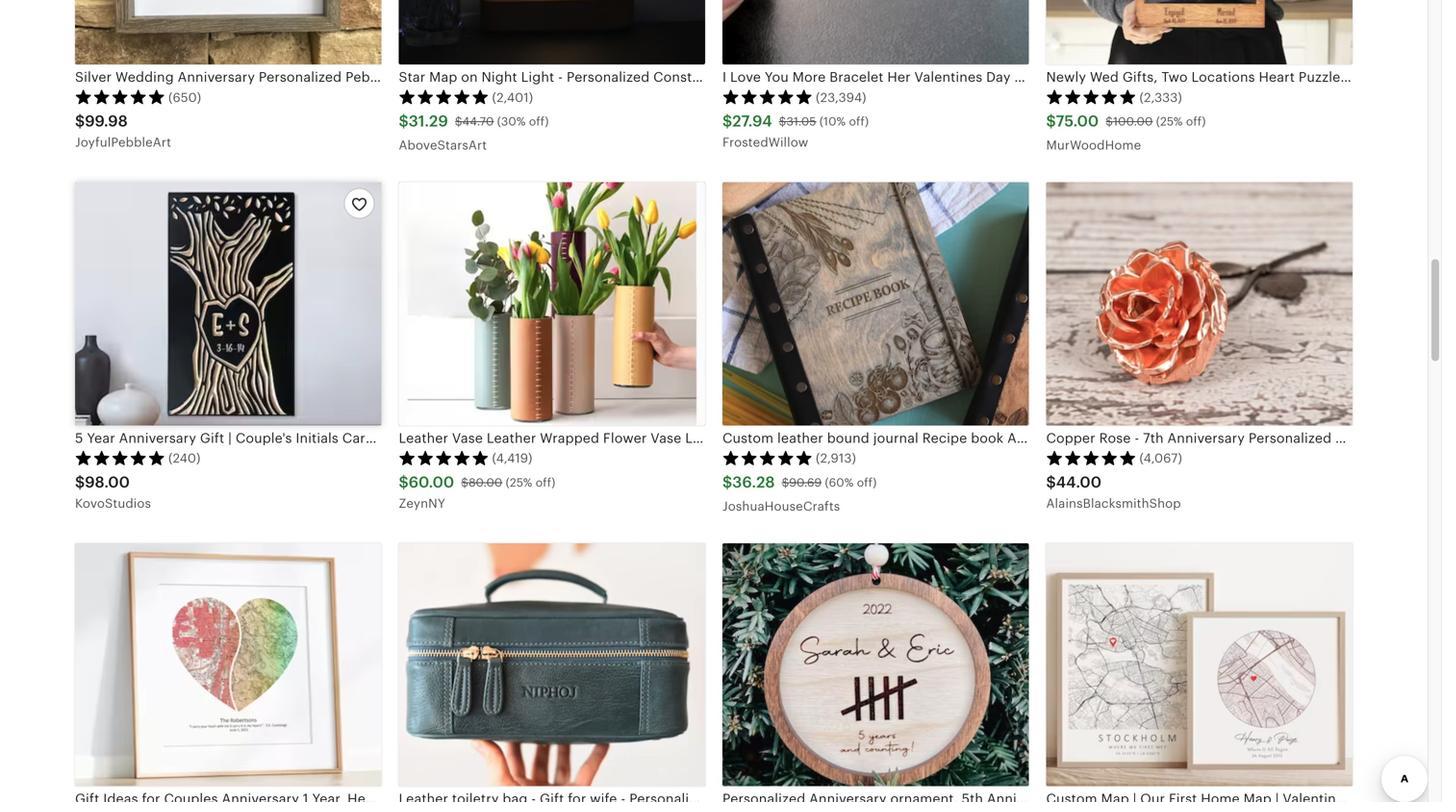Task type: locate. For each thing, give the bounding box(es) containing it.
leather toiletry bag - gift for wife - personalized gift for mom - anniversary gift ideas  - leather cosmetic bag - monogrammed make up bag image
[[399, 544, 705, 787]]

custom map | our first home map | valentines day gift for him | anniversary gift | custom wedding gift | city map print | digital download image
[[1047, 544, 1353, 787]]

off) inside $ 75.00 $ 100.00 (25% off)
[[1187, 115, 1206, 128]]

5 out of 5 stars image for (2,333)
[[1047, 89, 1137, 104]]

5 out of 5 stars image up 44.00
[[1047, 450, 1137, 466]]

$ inside the '$ 44.00 alainsblacksmithshop'
[[1047, 474, 1057, 491]]

gift ideas for couples anniversary 1 year, heart atlas travel map with 1-8 location, 2nd anniversary gift for couple, personalized gift idea image
[[75, 544, 382, 787]]

$ 75.00 $ 100.00 (25% off)
[[1047, 113, 1206, 130]]

star map on night light - personalized constellation map - custom night sky - stars on wedding - stars chart anniversary gift - celestial image
[[399, 0, 705, 64]]

off) right (30%
[[529, 115, 549, 128]]

off) inside the $ 60.00 $ 80.00 (25% off) zeynny
[[536, 477, 556, 490]]

90.69
[[789, 477, 822, 490]]

5 out of 5 stars image up '99.98'
[[75, 89, 166, 104]]

98.00
[[85, 474, 130, 491]]

5 out of 5 stars image up 98.00
[[75, 450, 166, 466]]

(240)
[[168, 452, 201, 466]]

5 out of 5 stars image up 27.94
[[723, 89, 813, 104]]

5 out of 5 stars image up 36.28
[[723, 450, 813, 466]]

(4,419)
[[492, 452, 533, 466]]

(25%
[[1157, 115, 1183, 128], [506, 477, 533, 490]]

$ 31.29 $ 44.70 (30% off)
[[399, 113, 549, 130]]

personalized anniversary ornament, 5th anniversary, wooden anniversary ,anniversary gift, any anniversary year image
[[723, 544, 1029, 787]]

rose
[[1100, 431, 1131, 446]]

60.00
[[409, 474, 455, 491]]

copper rose - 7th anniversary personalized wedding gift
[[1047, 431, 1423, 446]]

$ 27.94 $ 31.05 (10% off) frostedwillow
[[723, 113, 869, 150]]

(25% down (4,419)
[[506, 477, 533, 490]]

5 out of 5 stars image up 60.00 at the bottom left of the page
[[399, 450, 489, 466]]

(2,333)
[[1140, 90, 1183, 105]]

(25% for 75.00
[[1157, 115, 1183, 128]]

0 vertical spatial (25%
[[1157, 115, 1183, 128]]

silver wedding anniversary personalized pebble art, 8x10 framed 25th anniversary gift for parents, friends, spouse image
[[75, 0, 382, 64]]

newly wed gifts, two locations heart puzzle map wooden framed wall art, custom wedding shower gift for couple, 1st anniversary gift for wife image
[[1047, 0, 1353, 64]]

5 out of 5 stars image for (240)
[[75, 450, 166, 466]]

copper rose - 7th anniversary personalized wedding gift image
[[1047, 182, 1353, 426]]

$ inside $ 99.98 joyfulpebbleart
[[75, 113, 85, 130]]

(25% inside the $ 60.00 $ 80.00 (25% off) zeynny
[[506, 477, 533, 490]]

off)
[[529, 115, 549, 128], [849, 115, 869, 128], [1187, 115, 1206, 128], [536, 477, 556, 490], [857, 477, 877, 490]]

off) inside $ 31.29 $ 44.70 (30% off)
[[529, 115, 549, 128]]

(10%
[[820, 115, 846, 128]]

$ inside $ 31.29 $ 44.70 (30% off)
[[455, 115, 463, 128]]

80.00
[[469, 477, 503, 490]]

off) right 100.00
[[1187, 115, 1206, 128]]

0 horizontal spatial (25%
[[506, 477, 533, 490]]

(650)
[[168, 90, 201, 105]]

5 out of 5 stars image up 31.29
[[399, 89, 489, 104]]

5 out of 5 stars image
[[75, 89, 166, 104], [399, 89, 489, 104], [723, 89, 813, 104], [1047, 89, 1137, 104], [75, 450, 166, 466], [399, 450, 489, 466], [723, 450, 813, 466], [1047, 450, 1137, 466]]

(30%
[[497, 115, 526, 128]]

44.70
[[463, 115, 494, 128]]

off) right the (60%
[[857, 477, 877, 490]]

5 out of 5 stars image for (4,067)
[[1047, 450, 1137, 466]]

copper
[[1047, 431, 1096, 446]]

(25% down (2,333)
[[1157, 115, 1183, 128]]

off) right (10%
[[849, 115, 869, 128]]

$ 98.00 kovostudios
[[75, 474, 151, 511]]

5 out of 5 stars image up 75.00
[[1047, 89, 1137, 104]]

off) inside $ 27.94 $ 31.05 (10% off) frostedwillow
[[849, 115, 869, 128]]

leather vase leather wrapped flower vase luxurious minimalist decorative  3rd anniversary gift for him her housewarming christmas image
[[399, 182, 705, 426]]

off) inside $ 36.28 $ 90.69 (60% off)
[[857, 477, 877, 490]]

27.94
[[733, 113, 773, 130]]

1 horizontal spatial (25%
[[1157, 115, 1183, 128]]

off) right 80.00 at the left bottom of page
[[536, 477, 556, 490]]

$ 60.00 $ 80.00 (25% off) zeynny
[[399, 474, 556, 511]]

1 vertical spatial (25%
[[506, 477, 533, 490]]

off) for 36.28
[[857, 477, 877, 490]]

(25% inside $ 75.00 $ 100.00 (25% off)
[[1157, 115, 1183, 128]]

$
[[75, 113, 85, 130], [399, 113, 409, 130], [723, 113, 733, 130], [1047, 113, 1056, 130], [455, 115, 463, 128], [779, 115, 787, 128], [1106, 115, 1114, 128], [75, 474, 85, 491], [399, 474, 409, 491], [723, 474, 733, 491], [1047, 474, 1057, 491], [461, 477, 469, 490], [782, 477, 789, 490]]

44.00
[[1057, 474, 1102, 491]]

75.00
[[1056, 113, 1099, 130]]

joshuahousecrafts
[[723, 500, 841, 514]]

joyfulpebbleart
[[75, 135, 171, 150]]

7th
[[1144, 431, 1164, 446]]

(60%
[[825, 477, 854, 490]]

100.00
[[1114, 115, 1153, 128]]

$ 99.98 joyfulpebbleart
[[75, 113, 171, 150]]

personalized
[[1249, 431, 1332, 446]]

alainsblacksmithshop
[[1047, 497, 1182, 511]]



Task type: vqa. For each thing, say whether or not it's contained in the screenshot.


Task type: describe. For each thing, give the bounding box(es) containing it.
$ 44.00 alainsblacksmithshop
[[1047, 474, 1182, 511]]

5 out of 5 stars image for (2,913)
[[723, 450, 813, 466]]

off) for 31.29
[[529, 115, 549, 128]]

5 year anniversary gift | couple's initials carved in tree | personalized wooden anniversary art image
[[75, 182, 382, 426]]

abovestarsart
[[399, 138, 487, 153]]

off) for 27.94
[[849, 115, 869, 128]]

31.29
[[409, 113, 448, 130]]

wedding
[[1336, 431, 1394, 446]]

custom leather bound journal recipe book anniversary gift christmas gift, recipe book  for mom, cook book, cookbook wooden cover notebook image
[[723, 182, 1029, 426]]

36.28
[[733, 474, 775, 491]]

$ inside $ 75.00 $ 100.00 (25% off)
[[1106, 115, 1114, 128]]

anniversary
[[1168, 431, 1245, 446]]

(4,067)
[[1140, 452, 1183, 466]]

99.98
[[85, 113, 128, 130]]

-
[[1135, 431, 1140, 446]]

$ 36.28 $ 90.69 (60% off)
[[723, 474, 877, 491]]

5 out of 5 stars image for (23,394)
[[723, 89, 813, 104]]

i love you more bracelet her valentines day gift 1 year anniversary gift for girlfriend bracelet for women anniversary gift for wife jewelry image
[[723, 0, 1029, 64]]

off) for 60.00
[[536, 477, 556, 490]]

murwoodhome
[[1047, 138, 1142, 153]]

$ inside $ 36.28 $ 90.69 (60% off)
[[782, 477, 789, 490]]

5 out of 5 stars image for (2,401)
[[399, 89, 489, 104]]

5 out of 5 stars image for (650)
[[75, 89, 166, 104]]

(23,394)
[[816, 90, 867, 105]]

(25% for 60.00
[[506, 477, 533, 490]]

zeynny
[[399, 497, 446, 511]]

5 out of 5 stars image for (4,419)
[[399, 450, 489, 466]]

frostedwillow
[[723, 135, 809, 150]]

$ inside the $ 98.00 kovostudios
[[75, 474, 85, 491]]

31.05
[[787, 115, 817, 128]]

kovostudios
[[75, 497, 151, 511]]

off) for 75.00
[[1187, 115, 1206, 128]]

gift
[[1398, 431, 1423, 446]]

(2,913)
[[816, 452, 857, 466]]

(2,401)
[[492, 90, 533, 105]]



